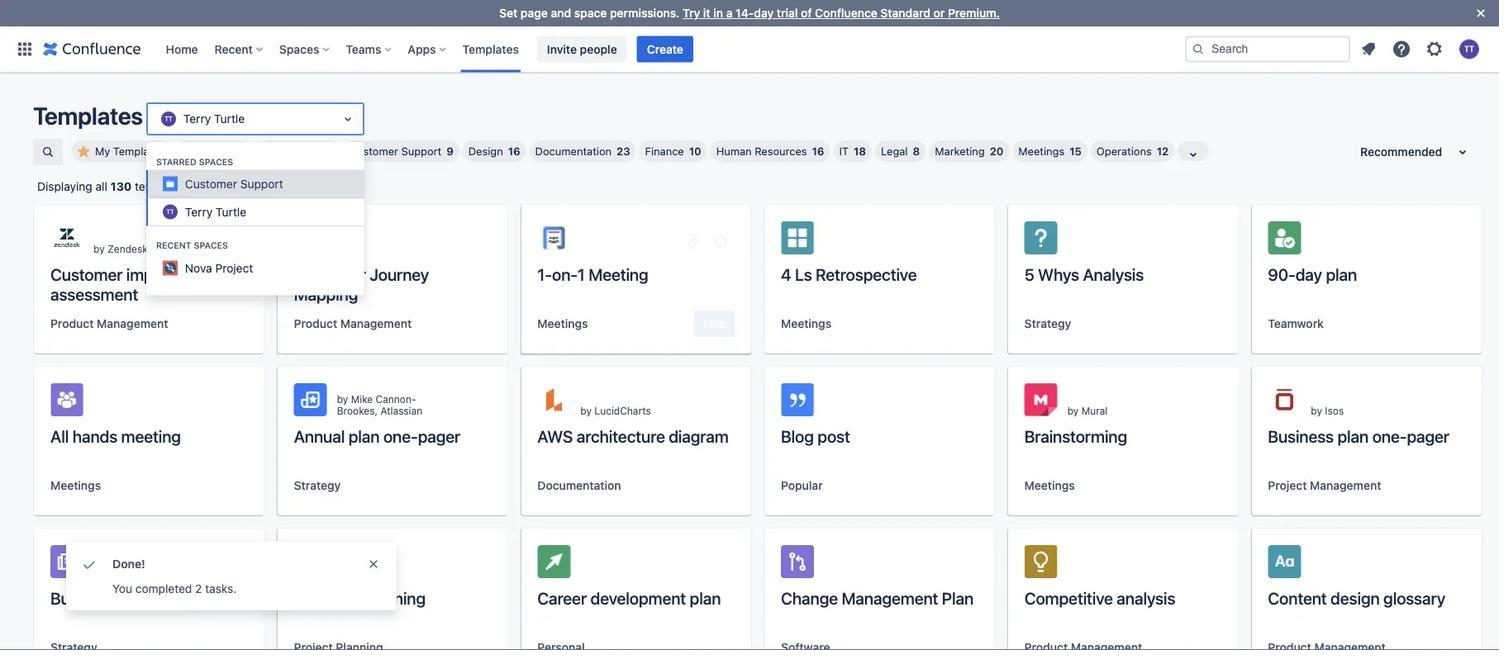 Task type: describe. For each thing, give the bounding box(es) containing it.
meetings down on-
[[537, 317, 588, 331]]

confluence
[[815, 6, 878, 20]]

create link
[[637, 36, 693, 62]]

mural
[[1082, 405, 1108, 417]]

strategy for annual
[[294, 479, 341, 493]]

1 vertical spatial terry
[[185, 205, 213, 219]]

update
[[169, 588, 220, 608]]

business status update
[[50, 588, 220, 608]]

1 horizontal spatial popular
[[781, 479, 823, 493]]

impact
[[126, 264, 177, 284]]

competitive
[[1025, 588, 1113, 608]]

templates inside button
[[113, 145, 165, 157]]

change
[[781, 588, 838, 608]]

appswitcher icon image
[[15, 39, 35, 59]]

it 18
[[839, 145, 866, 157]]

strategy button for 5
[[1025, 316, 1071, 332]]

12
[[1157, 145, 1169, 157]]

capacity
[[294, 588, 359, 608]]

or
[[934, 6, 945, 20]]

human
[[716, 145, 752, 157]]

project management
[[1268, 479, 1381, 493]]

zendesk
[[107, 243, 148, 255]]

marketing
[[935, 145, 985, 157]]

content
[[1268, 588, 1327, 608]]

pager for business plan one-pager
[[1407, 426, 1450, 446]]

project management button
[[1268, 478, 1381, 494]]

space
[[574, 6, 607, 20]]

competitive analysis button
[[1008, 529, 1238, 650]]

plan down isos on the right of page
[[1338, 426, 1369, 446]]

recommended button
[[1350, 139, 1483, 165]]

legal 8
[[881, 145, 920, 157]]

journey
[[370, 264, 429, 284]]

meetings button for 4 ls retrospective
[[781, 316, 832, 332]]

2
[[195, 582, 202, 596]]

set
[[499, 6, 518, 20]]

mike
[[351, 393, 373, 405]]

strategy button for annual
[[294, 478, 341, 494]]

by zendesk
[[93, 243, 148, 255]]

support for customer support 9
[[401, 145, 441, 157]]

blog
[[781, 426, 814, 446]]

documentation for documentation 23
[[535, 145, 612, 157]]

try
[[683, 6, 700, 20]]

recent for recent
[[215, 42, 253, 56]]

teamwork
[[1268, 317, 1324, 331]]

customer impact assessment
[[50, 264, 177, 304]]

meetings right 20
[[1018, 145, 1065, 157]]

0 vertical spatial terry
[[183, 112, 211, 126]]

my
[[95, 145, 110, 157]]

change management plan
[[781, 588, 974, 608]]

0 vertical spatial terry turtle
[[183, 112, 245, 126]]

page
[[521, 6, 548, 20]]

18
[[854, 145, 866, 157]]

one- for annual
[[383, 426, 418, 446]]

by mike cannon- brookes, atlassian
[[337, 393, 422, 417]]

change management plan button
[[764, 529, 995, 650]]

meetings button for brainstorming
[[1025, 478, 1075, 494]]

meetings button for all hands meeting
[[50, 478, 101, 494]]

nova
[[185, 261, 212, 275]]

it
[[703, 6, 710, 20]]

brookes,
[[337, 405, 378, 417]]

bao,
[[142, 555, 163, 567]]

marketing 20
[[935, 145, 1004, 157]]

1 vertical spatial turtle
[[216, 205, 246, 219]]

customer for customer impact assessment
[[50, 264, 123, 284]]

meetings button down on-
[[537, 316, 588, 332]]

global element
[[10, 26, 1182, 72]]

standard
[[881, 6, 931, 20]]

recent spaces
[[156, 241, 228, 251]]

plan inside career development plan button
[[690, 588, 721, 608]]

aws
[[537, 426, 573, 446]]

0 vertical spatial day
[[754, 6, 774, 20]]

notification icon image
[[1359, 39, 1379, 59]]

support for customer support
[[240, 177, 283, 191]]

home link
[[161, 36, 203, 62]]

management for first product management button from right
[[340, 317, 412, 331]]

in
[[713, 6, 723, 20]]

by mural
[[1068, 405, 1108, 417]]

plan right 90-
[[1326, 264, 1357, 284]]

meetings 15
[[1018, 145, 1082, 157]]

open image
[[338, 109, 358, 129]]

all hands meeting
[[50, 426, 181, 446]]

plan
[[942, 588, 974, 608]]

apps
[[408, 42, 436, 56]]

90-
[[1268, 264, 1296, 284]]

one- for business
[[1372, 426, 1407, 446]]

annual
[[294, 426, 345, 446]]

meeting
[[121, 426, 181, 446]]

management for project management button
[[1310, 479, 1381, 493]]

analysis
[[1117, 588, 1175, 608]]

customer support
[[185, 177, 283, 191]]

hands
[[72, 426, 117, 446]]

recent button
[[210, 36, 269, 62]]

planning
[[362, 588, 426, 608]]

1 product management button from the left
[[50, 316, 168, 332]]

it
[[839, 145, 849, 157]]

isos
[[1325, 405, 1344, 417]]

meetings for brainstorming
[[1025, 479, 1075, 493]]

dismiss image
[[367, 558, 380, 571]]

0 horizontal spatial popular
[[279, 145, 318, 157]]

steven
[[107, 555, 140, 567]]

20
[[990, 145, 1004, 157]]

ls
[[795, 264, 812, 284]]

recommended
[[1360, 145, 1442, 159]]

business for business plan one-pager
[[1268, 426, 1334, 446]]

you
[[112, 582, 132, 596]]

finance 10
[[645, 145, 701, 157]]

my templates button
[[71, 140, 172, 162]]

customer journey mapping
[[294, 264, 429, 304]]

by for customer impact assessment
[[93, 243, 105, 255]]

management left plan in the bottom right of the page
[[842, 588, 938, 608]]

documentation 23
[[535, 145, 630, 157]]

content design glossary button
[[1252, 529, 1482, 650]]

plan down brookes,
[[348, 426, 380, 446]]

spaces for starred spaces
[[199, 157, 233, 167]]



Task type: locate. For each thing, give the bounding box(es) containing it.
by for business status update
[[93, 555, 105, 567]]

1 horizontal spatial pager
[[1407, 426, 1450, 446]]

0 horizontal spatial day
[[754, 6, 774, 20]]

recent right the home
[[215, 42, 253, 56]]

featured
[[199, 145, 244, 157]]

0 horizontal spatial pager
[[418, 426, 460, 446]]

0 horizontal spatial support
[[240, 177, 283, 191]]

open search bar image
[[41, 145, 55, 159]]

and
[[551, 6, 571, 20]]

by for business plan one-pager
[[1311, 405, 1322, 417]]

design
[[1331, 588, 1380, 608]]

0 vertical spatial templates
[[462, 42, 519, 56]]

atlassian inside by mike cannon- brookes, atlassian
[[381, 405, 422, 417]]

completed
[[135, 582, 192, 596]]

14-
[[736, 6, 754, 20]]

all
[[95, 180, 107, 193]]

create
[[647, 42, 683, 56]]

career
[[537, 588, 587, 608]]

product management down 'assessment'
[[50, 317, 168, 331]]

1 pager from the left
[[418, 426, 460, 446]]

product down 'assessment'
[[50, 317, 94, 331]]

2 product management button from the left
[[294, 316, 412, 332]]

customer down open image
[[349, 145, 398, 157]]

90-day plan
[[1268, 264, 1357, 284]]

terry up recent spaces
[[185, 205, 213, 219]]

on-
[[552, 264, 578, 284]]

popular up the customer support
[[279, 145, 318, 157]]

management for 1st product management button from left
[[97, 317, 168, 331]]

customer inside 'customer journey mapping'
[[294, 264, 366, 284]]

starred spaces
[[156, 157, 233, 167]]

business plan one-pager
[[1268, 426, 1450, 446]]

confluence image
[[43, 39, 141, 59], [43, 39, 141, 59]]

product for first product management button from right
[[294, 317, 337, 331]]

operations 12
[[1097, 145, 1169, 157]]

management down customer impact assessment
[[97, 317, 168, 331]]

strategy down 'whys'
[[1025, 317, 1071, 331]]

1 horizontal spatial 16
[[812, 145, 824, 157]]

1-on-1 meeting
[[537, 264, 648, 284]]

2 16 from the left
[[812, 145, 824, 157]]

0 horizontal spatial strategy button
[[294, 478, 341, 494]]

career development plan button
[[521, 529, 751, 650]]

customer down the starred spaces on the top
[[185, 177, 237, 191]]

1 vertical spatial strategy button
[[294, 478, 341, 494]]

0 horizontal spatial 16
[[508, 145, 520, 157]]

one- down cannon-
[[383, 426, 418, 446]]

meetings button
[[537, 316, 588, 332], [781, 316, 832, 332], [50, 478, 101, 494], [1025, 478, 1075, 494]]

content design glossary
[[1268, 588, 1446, 608]]

operations
[[1097, 145, 1152, 157]]

5 whys analysis
[[1025, 264, 1144, 284]]

1
[[578, 264, 585, 284]]

starred
[[156, 157, 196, 167]]

1 horizontal spatial product management button
[[294, 316, 412, 332]]

one-
[[383, 426, 418, 446], [1372, 426, 1407, 446]]

meetings button down brainstorming
[[1025, 478, 1075, 494]]

customer up mapping
[[294, 264, 366, 284]]

2 15 from the left
[[1070, 145, 1082, 157]]

1 product from the left
[[50, 317, 94, 331]]

meetings button down the ls
[[781, 316, 832, 332]]

product
[[50, 317, 94, 331], [294, 317, 337, 331]]

people
[[580, 42, 617, 56]]

by inside by steven bao, atlassian
[[93, 555, 105, 567]]

help icon image
[[1392, 39, 1412, 59]]

templates up the my
[[33, 102, 143, 130]]

displaying
[[37, 180, 92, 193]]

home
[[166, 42, 198, 56]]

spaces up the customer support
[[199, 157, 233, 167]]

2 product management from the left
[[294, 317, 412, 331]]

teams
[[346, 42, 381, 56]]

strategy down annual
[[294, 479, 341, 493]]

terry turtle down the customer support
[[185, 205, 246, 219]]

Search field
[[1185, 36, 1350, 62]]

1 horizontal spatial atlassian
[[381, 405, 422, 417]]

plan
[[1326, 264, 1357, 284], [348, 426, 380, 446], [1338, 426, 1369, 446], [690, 588, 721, 608]]

meetings for all hands meeting
[[50, 479, 101, 493]]

0 horizontal spatial one-
[[383, 426, 418, 446]]

recent for recent spaces
[[156, 241, 191, 251]]

strategy button down annual
[[294, 478, 341, 494]]

your profile and preferences image
[[1460, 39, 1479, 59]]

by left mural
[[1068, 405, 1079, 417]]

2 one- from the left
[[1372, 426, 1407, 446]]

management down the business plan one-pager
[[1310, 479, 1381, 493]]

customer for customer journey mapping
[[294, 264, 366, 284]]

1 horizontal spatial product
[[294, 317, 337, 331]]

spaces up nova project
[[194, 241, 228, 251]]

try it in a 14-day trial of confluence standard or premium. link
[[683, 6, 1000, 20]]

0 vertical spatial business
[[1268, 426, 1334, 446]]

by left isos on the right of page
[[1311, 405, 1322, 417]]

by for aws architecture diagram
[[580, 405, 592, 417]]

one- up project management
[[1372, 426, 1407, 446]]

popular down 'blog'
[[781, 479, 823, 493]]

templates right the my
[[113, 145, 165, 157]]

by left 'zendesk'
[[93, 243, 105, 255]]

support down featured at the top left of page
[[240, 177, 283, 191]]

share link image
[[685, 231, 705, 251]]

0 horizontal spatial product
[[50, 317, 94, 331]]

15 left customer support 9
[[322, 145, 335, 157]]

settings icon image
[[1425, 39, 1445, 59]]

templates link
[[457, 36, 524, 62]]

0 vertical spatial atlassian
[[381, 405, 422, 417]]

by for annual plan one-pager
[[337, 393, 348, 405]]

15 left operations
[[1070, 145, 1082, 157]]

mapping
[[294, 284, 358, 304]]

business for business status update
[[50, 588, 116, 608]]

1 horizontal spatial project
[[1268, 479, 1307, 493]]

architecture
[[577, 426, 665, 446]]

my templates
[[95, 145, 165, 157]]

0 horizontal spatial atlassian
[[93, 567, 135, 579]]

customer up 'assessment'
[[50, 264, 123, 284]]

analysis
[[1083, 264, 1144, 284]]

teamwork button
[[1268, 316, 1324, 332]]

1 vertical spatial popular
[[781, 479, 823, 493]]

product down mapping
[[294, 317, 337, 331]]

finance
[[645, 145, 684, 157]]

tasks.
[[205, 582, 237, 596]]

0 horizontal spatial strategy
[[294, 479, 341, 493]]

1 horizontal spatial strategy
[[1025, 317, 1071, 331]]

terry turtle
[[183, 112, 245, 126], [185, 205, 246, 219]]

templates down set
[[462, 42, 519, 56]]

status
[[120, 588, 165, 608]]

1 horizontal spatial strategy button
[[1025, 316, 1071, 332]]

capacity planning button
[[277, 529, 508, 650]]

customer for customer support 9
[[349, 145, 398, 157]]

plan right development
[[690, 588, 721, 608]]

search image
[[1192, 43, 1205, 56]]

strategy button
[[1025, 316, 1071, 332], [294, 478, 341, 494]]

more categories image
[[1184, 145, 1203, 164]]

by steven bao, atlassian
[[93, 555, 163, 579]]

1 vertical spatial strategy
[[294, 479, 341, 493]]

banner
[[0, 26, 1499, 73]]

0 vertical spatial strategy
[[1025, 317, 1071, 331]]

product management down mapping
[[294, 317, 412, 331]]

use
[[704, 317, 725, 331]]

pager for annual plan one-pager
[[418, 426, 460, 446]]

business down "success" icon
[[50, 588, 116, 608]]

0 vertical spatial recent
[[215, 42, 253, 56]]

legal
[[881, 145, 908, 157]]

0 horizontal spatial project
[[215, 261, 253, 275]]

1 vertical spatial project
[[1268, 479, 1307, 493]]

0 vertical spatial turtle
[[214, 112, 245, 126]]

strategy button down 'whys'
[[1025, 316, 1071, 332]]

16 right design
[[508, 145, 520, 157]]

project inside button
[[1268, 479, 1307, 493]]

templates.
[[135, 180, 191, 193]]

development
[[590, 588, 686, 608]]

turtle up featured at the top left of page
[[214, 112, 245, 126]]

business down "by isos"
[[1268, 426, 1334, 446]]

1 vertical spatial support
[[240, 177, 283, 191]]

0 vertical spatial project
[[215, 261, 253, 275]]

0 horizontal spatial 15
[[322, 145, 335, 157]]

0 vertical spatial strategy button
[[1025, 316, 1071, 332]]

spaces
[[279, 42, 319, 56]]

1 vertical spatial templates
[[33, 102, 143, 130]]

product for 1st product management button from left
[[50, 317, 94, 331]]

4
[[781, 264, 791, 284]]

design
[[468, 145, 503, 157]]

meetings down brainstorming
[[1025, 479, 1075, 493]]

1 vertical spatial terry turtle
[[185, 205, 246, 219]]

meetings for 4 ls retrospective
[[781, 317, 832, 331]]

recent inside popup button
[[215, 42, 253, 56]]

1 horizontal spatial day
[[1296, 264, 1322, 284]]

recent
[[215, 42, 253, 56], [156, 241, 191, 251]]

competitive analysis
[[1025, 588, 1175, 608]]

2 pager from the left
[[1407, 426, 1450, 446]]

star 1-on-1 meeting image
[[712, 231, 731, 251]]

1 vertical spatial spaces
[[194, 241, 228, 251]]

spaces for recent spaces
[[194, 241, 228, 251]]

1 vertical spatial atlassian
[[93, 567, 135, 579]]

support left 9
[[401, 145, 441, 157]]

recent up nova in the left top of the page
[[156, 241, 191, 251]]

1 horizontal spatial 15
[[1070, 145, 1082, 157]]

day
[[754, 6, 774, 20], [1296, 264, 1322, 284]]

meetings button down the all
[[50, 478, 101, 494]]

1 horizontal spatial one-
[[1372, 426, 1407, 446]]

1 horizontal spatial product management
[[294, 317, 412, 331]]

day up teamwork
[[1296, 264, 1322, 284]]

glossary
[[1384, 588, 1446, 608]]

1-
[[537, 264, 552, 284]]

success image
[[79, 555, 99, 574]]

day left trial on the top right of the page
[[754, 6, 774, 20]]

customer for customer support
[[185, 177, 237, 191]]

meeting
[[589, 264, 648, 284]]

diagram
[[669, 426, 729, 446]]

a
[[726, 6, 733, 20]]

atlassian up annual plan one-pager
[[381, 405, 422, 417]]

strategy for 5
[[1025, 317, 1071, 331]]

terry turtle up featured button
[[183, 112, 245, 126]]

0 horizontal spatial recent
[[156, 241, 191, 251]]

popular button
[[781, 478, 823, 494]]

0 vertical spatial support
[[401, 145, 441, 157]]

turtle down the customer support
[[216, 205, 246, 219]]

support
[[401, 145, 441, 157], [240, 177, 283, 191]]

career development plan
[[537, 588, 721, 608]]

cannon-
[[376, 393, 416, 405]]

1 horizontal spatial support
[[401, 145, 441, 157]]

project
[[215, 261, 253, 275], [1268, 479, 1307, 493]]

management down 'customer journey mapping'
[[340, 317, 412, 331]]

0 horizontal spatial product management
[[50, 317, 168, 331]]

16 left 'it'
[[812, 145, 824, 157]]

1 vertical spatial business
[[50, 588, 116, 608]]

by for brainstorming
[[1068, 405, 1079, 417]]

1 vertical spatial documentation
[[537, 479, 621, 493]]

2 product from the left
[[294, 317, 337, 331]]

by left "steven"
[[93, 555, 105, 567]]

human resources 16
[[716, 145, 824, 157]]

1 vertical spatial day
[[1296, 264, 1322, 284]]

130
[[110, 180, 132, 193]]

0 vertical spatial spaces
[[199, 157, 233, 167]]

meetings down the all
[[50, 479, 101, 493]]

0 horizontal spatial product management button
[[50, 316, 168, 332]]

design 16
[[468, 145, 520, 157]]

documentation down aws
[[537, 479, 621, 493]]

close image
[[1471, 3, 1491, 23]]

premium.
[[948, 6, 1000, 20]]

2 vertical spatial templates
[[113, 145, 165, 157]]

trial
[[777, 6, 798, 20]]

atlassian up you
[[93, 567, 135, 579]]

product management button down 'assessment'
[[50, 316, 168, 332]]

by left lucidcharts
[[580, 405, 592, 417]]

0 vertical spatial documentation
[[535, 145, 612, 157]]

product management for 1st product management button from left
[[50, 317, 168, 331]]

product management button down mapping
[[294, 316, 412, 332]]

documentation for documentation
[[537, 479, 621, 493]]

customer support 9
[[349, 145, 454, 157]]

atlassian inside by steven bao, atlassian
[[93, 567, 135, 579]]

0 horizontal spatial business
[[50, 588, 116, 608]]

nova project
[[185, 261, 253, 275]]

whys
[[1038, 264, 1079, 284]]

1 horizontal spatial business
[[1268, 426, 1334, 446]]

by inside by mike cannon- brookes, atlassian
[[337, 393, 348, 405]]

product management for first product management button from right
[[294, 317, 412, 331]]

documentation left 23
[[535, 145, 612, 157]]

customer inside customer impact assessment
[[50, 264, 123, 284]]

by
[[93, 243, 105, 255], [337, 393, 348, 405], [580, 405, 592, 417], [1068, 405, 1079, 417], [1311, 405, 1322, 417], [93, 555, 105, 567]]

meetings down the ls
[[781, 317, 832, 331]]

1 16 from the left
[[508, 145, 520, 157]]

None text field
[[159, 111, 162, 127]]

1 vertical spatial recent
[[156, 241, 191, 251]]

1 horizontal spatial recent
[[215, 42, 253, 56]]

1 15 from the left
[[322, 145, 335, 157]]

1 one- from the left
[[383, 426, 418, 446]]

terry up featured button
[[183, 112, 211, 126]]

1 product management from the left
[[50, 317, 168, 331]]

assessment
[[50, 284, 138, 304]]

0 vertical spatial popular
[[279, 145, 318, 157]]

banner containing home
[[0, 26, 1499, 73]]

retrospective
[[816, 264, 917, 284]]

templates inside global element
[[462, 42, 519, 56]]

atlassian
[[381, 405, 422, 417], [93, 567, 135, 579]]

by left "mike" at the left
[[337, 393, 348, 405]]



Task type: vqa. For each thing, say whether or not it's contained in the screenshot.


